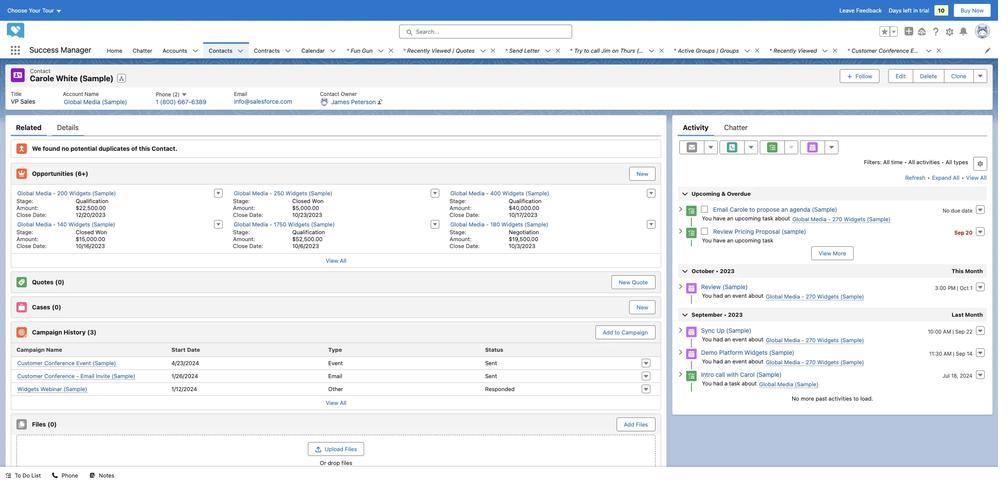 Task type: vqa. For each thing, say whether or not it's contained in the screenshot.
REVIEW
yes



Task type: describe. For each thing, give the bounding box(es) containing it.
last month
[[952, 311, 983, 318]]

conference for email
[[44, 373, 75, 380]]

viewed for * recently viewed | quotes
[[432, 47, 451, 54]]

2 list item from the left
[[398, 42, 500, 58]]

list for leave feedback link
[[102, 42, 998, 58]]

0 horizontal spatial carole
[[30, 74, 54, 83]]

this
[[952, 268, 964, 274]]

active
[[678, 47, 694, 54]]

contact image
[[11, 68, 25, 82]]

global media - 270 widgets (sample) link for review (sample)
[[766, 293, 864, 300]]

event image for sync
[[686, 327, 697, 337]]

global media - 400 widgets (sample) element
[[444, 188, 661, 219]]

responded
[[485, 386, 515, 393]]

jim
[[601, 47, 611, 54]]

date: for $52,500.00 close date:
[[249, 242, 263, 249]]

2 groups from the left
[[720, 47, 739, 54]]

task image for email
[[686, 206, 697, 216]]

title vp sales
[[11, 91, 35, 105]]

* for * recently viewed
[[769, 47, 772, 54]]

have for you have an upcoming task about global media - 270 widgets (sample)
[[713, 215, 726, 222]]

- inside campaign history element
[[76, 373, 79, 380]]

widgets inside global media - 200 widgets (sample) link
[[69, 190, 91, 197]]

files for upload files
[[345, 446, 357, 453]]

0 vertical spatial call
[[591, 47, 600, 54]]

an up you have an upcoming task about global media - 270 widgets (sample)
[[781, 206, 788, 213]]

all right expand all button
[[980, 174, 987, 181]]

global media - 250 widgets (sample)
[[234, 190, 332, 197]]

200
[[57, 190, 68, 197]]

stage: for global media - 1750 widgets (sample)
[[233, 229, 250, 235]]

1 (800) 667-6389 link
[[156, 98, 206, 106]]

do
[[23, 472, 30, 479]]

to inside button
[[615, 329, 620, 336]]

4 list item from the left
[[565, 42, 669, 58]]

recently for recently viewed | quotes
[[407, 47, 430, 54]]

review pricing proposal (sample)
[[713, 228, 806, 235]]

• left expand
[[928, 174, 930, 181]]

email for email
[[328, 373, 342, 380]]

add files
[[624, 421, 648, 428]]

(0) for quotes (0)
[[55, 278, 64, 286]]

no more past activities to load.
[[792, 395, 873, 402]]

contact owner
[[320, 91, 357, 97]]

stage: for global media - 250 widgets (sample)
[[233, 197, 250, 204]]

buy now
[[961, 7, 984, 14]]

other
[[328, 386, 343, 393]]

1 vertical spatial carole
[[730, 206, 748, 213]]

customer for email
[[17, 373, 43, 380]]

global media - 250 widgets (sample) element
[[228, 188, 444, 219]]

text default image inside calendar list item
[[330, 48, 336, 54]]

$22,500.00
[[76, 204, 106, 211]]

amount: for global media - 200 widgets (sample)
[[16, 204, 38, 211]]

6 list item from the left
[[764, 42, 842, 58]]

about inside you have an upcoming task about global media - 270 widgets (sample)
[[775, 215, 790, 222]]

180
[[490, 221, 500, 228]]

due
[[951, 207, 960, 214]]

global media - 1750 widgets (sample)
[[234, 221, 335, 228]]

task for you have an upcoming task about global media - 270 widgets (sample)
[[763, 215, 774, 222]]

• down types
[[962, 174, 964, 181]]

- inside 'element'
[[486, 221, 489, 228]]

about for (sample)
[[749, 292, 764, 299]]

$5,000.00
[[292, 204, 319, 211]]

* recently viewed
[[769, 47, 817, 54]]

jul
[[943, 373, 950, 379]]

0 vertical spatial sep
[[954, 229, 964, 236]]

all left types
[[946, 159, 952, 165]]

more
[[801, 395, 814, 402]]

1 horizontal spatial activities
[[917, 159, 940, 165]]

date: for $15,000.00 close date:
[[33, 242, 47, 249]]

media inside global media - 250 widgets (sample) link
[[252, 190, 268, 197]]

james peterson link
[[331, 98, 376, 106]]

files for add files
[[636, 421, 648, 428]]

new for (6+)
[[637, 170, 648, 177]]

stage: for global media - 140 widgets (sample)
[[16, 229, 33, 235]]

sync up (sample) link
[[701, 327, 752, 334]]

am for sync up (sample)
[[943, 328, 951, 335]]

agenda
[[790, 206, 810, 213]]

close for $40,000.00 close date:
[[450, 211, 464, 218]]

sep 20
[[954, 229, 973, 236]]

closed for $15,000.00
[[76, 229, 94, 235]]

date
[[187, 346, 200, 353]]

0 vertical spatial view all link
[[966, 171, 987, 184]]

tab list for files "element"
[[11, 119, 661, 136]]

phone (2)
[[156, 91, 181, 98]]

you for jul 18, 2024
[[702, 380, 712, 387]]

platform
[[719, 349, 743, 356]]

start date element
[[168, 343, 325, 357]]

related tab panel
[[11, 136, 661, 484]]

media inside global media - 200 widgets (sample) link
[[36, 190, 51, 197]]

an for 10:00 am | sep 22
[[725, 336, 731, 343]]

feedback
[[856, 7, 882, 14]]

widgets inside you have an upcoming task about global media - 270 widgets (sample)
[[844, 216, 866, 223]]

global media - 180 widgets (sample) element
[[444, 219, 661, 250]]

view all link inside campaign history element
[[11, 396, 661, 410]]

upload files
[[325, 446, 357, 453]]

270 inside you have an upcoming task about global media - 270 widgets (sample)
[[832, 216, 842, 223]]

recently for recently viewed
[[774, 47, 796, 54]]

all right time
[[909, 159, 915, 165]]

quotes inside list
[[456, 47, 475, 54]]

title
[[11, 91, 21, 97]]

task image
[[686, 371, 697, 381]]

cases (0)
[[32, 304, 61, 311]]

refresh • expand all • view all
[[906, 174, 987, 181]]

all down global media - 1750 widgets (sample) element
[[340, 257, 346, 264]]

view down global media - 1750 widgets (sample) element
[[326, 257, 338, 264]]

global inside account name global media (sample)
[[64, 98, 82, 105]]

add to campaign button
[[596, 326, 655, 339]]

(sample) inside you have an upcoming task about global media - 270 widgets (sample)
[[867, 216, 891, 223]]

widgets inside global media - 400 widgets (sample) link
[[502, 190, 524, 197]]

review (sample) link
[[701, 283, 748, 290]]

• up expand
[[942, 159, 944, 165]]

jul 18, 2024
[[943, 373, 973, 379]]

| right active
[[716, 47, 718, 54]]

trial
[[920, 7, 929, 14]]

event image for demo
[[686, 349, 697, 359]]

campaign for campaign history (3)
[[32, 329, 62, 336]]

contracts list item
[[249, 42, 296, 58]]

0 horizontal spatial files
[[32, 421, 46, 428]]

quotes inside related tab panel
[[32, 278, 53, 286]]

0 horizontal spatial chatter
[[133, 47, 152, 54]]

view down types
[[966, 174, 979, 181]]

an for 3:00 pm | oct 1
[[725, 292, 731, 299]]

or drop files
[[320, 460, 352, 466]]

upcoming for you have an upcoming task about global media - 270 widgets (sample)
[[735, 215, 761, 222]]

contact for contact
[[30, 67, 51, 74]]

email carole to propose an agenda (sample)
[[713, 206, 837, 213]]

won for $15,000.00
[[95, 229, 107, 235]]

month for last month
[[965, 311, 983, 318]]

details link
[[57, 119, 79, 136]]

on
[[612, 47, 619, 54]]

(sample) inside account name global media (sample)
[[102, 98, 127, 105]]

global media - 270 widgets (sample) link for demo platform widgets (sample)
[[766, 359, 864, 366]]

1 you had an event about global media - 270 widgets (sample) from the top
[[702, 292, 864, 300]]

media inside you had a task about global media (sample)
[[778, 381, 793, 388]]

• right october
[[716, 268, 719, 274]]

an down review pricing proposal (sample)
[[727, 237, 734, 244]]

$5,000.00 close date:
[[233, 204, 319, 218]]

stage: for global media - 200 widgets (sample)
[[16, 197, 33, 204]]

month for this month
[[965, 268, 983, 274]]

contact for contact owner
[[320, 91, 339, 97]]

global media - 200 widgets (sample) element
[[11, 188, 228, 219]]

media inside global media - 400 widgets (sample) link
[[469, 190, 485, 197]]

notes button
[[84, 467, 120, 484]]

refresh button
[[905, 171, 926, 184]]

1 (800) 667-6389
[[156, 98, 206, 106]]

had inside you had a task about global media (sample)
[[713, 380, 723, 387]]

accounts
[[163, 47, 187, 54]]

event for platform
[[733, 358, 747, 365]]

edit
[[896, 73, 906, 79]]

stage: for global media - 180 widgets (sample)
[[450, 229, 466, 235]]

* for * recently viewed | quotes
[[403, 47, 406, 54]]

account name global media (sample)
[[63, 91, 127, 105]]

new inside new quote button
[[619, 279, 630, 286]]

no for no due date
[[943, 207, 950, 214]]

qualification amount: for 200
[[16, 197, 109, 211]]

status element
[[482, 343, 638, 357]]

campaign history element
[[11, 322, 661, 410]]

chatter link for activity "link"
[[724, 119, 748, 136]]

quotes image
[[16, 277, 27, 287]]

widgets webinar (sample) link
[[17, 386, 87, 393]]

0 vertical spatial customer
[[852, 47, 877, 54]]

text default image inside to do list button
[[5, 473, 11, 479]]

1 vertical spatial activities
[[829, 395, 852, 402]]

closed won amount: for 250
[[233, 197, 324, 211]]

6389
[[191, 98, 206, 106]]

success manager
[[29, 46, 91, 55]]

2023 for october  •  2023
[[720, 268, 735, 274]]

1 list item from the left
[[341, 42, 398, 58]]

choose
[[7, 7, 27, 14]]

chatter inside tab list
[[724, 123, 748, 131]]

cases image
[[16, 302, 27, 312]]

email inside customer conference - email invite (sample) link
[[80, 373, 94, 380]]

customer for event
[[17, 360, 43, 367]]

info@salesforce.com
[[234, 98, 292, 105]]

expand all button
[[932, 171, 960, 184]]

to
[[15, 472, 21, 479]]

webinar
[[40, 386, 62, 392]]

amount: for global media - 1750 widgets (sample)
[[233, 235, 255, 242]]

search... button
[[399, 25, 572, 38]]

email info@salesforce.com
[[234, 91, 292, 105]]

about inside you had a task about global media (sample)
[[742, 380, 757, 387]]

media inside the global media - 180 widgets (sample) link
[[469, 221, 485, 228]]

text default image inside phone button
[[52, 473, 58, 479]]

1 horizontal spatial event
[[328, 360, 343, 367]]

widgets inside global media - 250 widgets (sample) link
[[286, 190, 307, 197]]

media inside 'global media - 1750 widgets (sample)' link
[[252, 221, 268, 228]]

global media - 250 widgets (sample) link
[[234, 190, 332, 197]]

text default image inside contracts list item
[[285, 48, 291, 54]]

conference for event
[[44, 360, 75, 367]]

| down search... button at the top
[[452, 47, 454, 54]]

up
[[717, 327, 725, 334]]

7 list item from the left
[[842, 42, 951, 58]]

widgets inside 'global media - 1750 widgets (sample)' link
[[288, 221, 310, 228]]

to inside list item
[[584, 47, 589, 54]]

10/6/2023
[[292, 242, 319, 249]]

* for * customer conference event (sample)
[[847, 47, 850, 54]]

stage: for global media - 400 widgets (sample)
[[450, 197, 466, 204]]

phone button
[[47, 467, 83, 484]]

sep for sync up (sample)
[[956, 328, 965, 335]]

global media - 180 widgets (sample)
[[450, 221, 548, 228]]

qualification for $40,000.00 close date:
[[509, 197, 542, 204]]

date: for $5,000.00 close date:
[[249, 211, 263, 218]]

• right time
[[904, 159, 907, 165]]

global inside you have an upcoming task about global media - 270 widgets (sample)
[[793, 216, 809, 223]]

oct
[[960, 285, 969, 291]]

have for you have an upcoming task
[[713, 237, 726, 244]]

view inside campaign history element
[[326, 399, 338, 406]]

upcoming for you have an upcoming task
[[735, 237, 761, 244]]

cases
[[32, 304, 50, 311]]

filters:
[[864, 159, 882, 165]]

closed for $5,000.00
[[292, 197, 310, 204]]

carol
[[740, 371, 755, 378]]

activity link
[[683, 119, 709, 136]]

delete
[[920, 73, 937, 79]]

files element
[[11, 414, 661, 475]]

notes element
[[11, 478, 661, 484]]

campaign for campaign name
[[16, 346, 45, 353]]

home link
[[102, 42, 128, 58]]

sync up (sample)
[[701, 327, 752, 334]]

calendar
[[301, 47, 325, 54]]

close for $52,500.00 close date:
[[233, 242, 248, 249]]

global inside you had a task about global media (sample)
[[759, 381, 776, 388]]

task inside you had a task about global media (sample)
[[729, 380, 740, 387]]

add for (0)
[[624, 421, 634, 428]]

time
[[891, 159, 903, 165]]

all left time
[[883, 159, 890, 165]]

or
[[320, 460, 326, 466]]

an for 11:30 am | sep 14
[[725, 358, 731, 365]]

3 list item from the left
[[500, 42, 565, 58]]

campaign name
[[16, 346, 62, 353]]

1 vertical spatial view all link
[[11, 253, 661, 268]]

media inside global media - 140 widgets (sample) link
[[36, 221, 51, 228]]

email for email info@salesforce.com
[[234, 91, 247, 97]]

had for review
[[713, 292, 723, 299]]

pricing
[[735, 228, 754, 235]]

search...
[[416, 28, 439, 35]]

- inside you have an upcoming task about global media - 270 widgets (sample)
[[828, 216, 831, 223]]

your
[[29, 7, 41, 14]]

campaign inside button
[[622, 329, 648, 336]]

files (0)
[[32, 421, 57, 428]]

1 groups from the left
[[696, 47, 715, 54]]

widgets webinar (sample)
[[17, 386, 87, 392]]

accounts link
[[157, 42, 192, 58]]



Task type: locate. For each thing, give the bounding box(es) containing it.
0 vertical spatial list
[[102, 42, 998, 58]]

sep left 22
[[956, 328, 965, 335]]

0 vertical spatial review
[[713, 228, 733, 235]]

closed won amount: down 250
[[233, 197, 324, 211]]

1 vertical spatial 1
[[970, 285, 973, 291]]

* for * send letter
[[505, 47, 508, 54]]

text default image inside phone (2) popup button
[[181, 92, 187, 98]]

1 task image from the top
[[686, 206, 697, 216]]

chatter link right home
[[128, 42, 157, 58]]

1 vertical spatial sent
[[485, 373, 497, 380]]

1 vertical spatial event image
[[686, 327, 697, 337]]

closed won amount: inside global media - 140 widgets (sample) element
[[16, 229, 107, 242]]

conference up edit
[[879, 47, 909, 54]]

activities right past
[[829, 395, 852, 402]]

0 vertical spatial view all
[[326, 257, 346, 264]]

name up customer conference event (sample) at the bottom
[[46, 346, 62, 353]]

view all down global media - 1750 widgets (sample) element
[[326, 257, 346, 264]]

qualification up "10/17/2023"
[[509, 197, 542, 204]]

campaign down campaign history (3)
[[16, 346, 45, 353]]

global media (sample) link for about
[[759, 381, 819, 388]]

month
[[965, 268, 983, 274], [965, 311, 983, 318]]

an inside you have an upcoming task about global media - 270 widgets (sample)
[[727, 215, 734, 222]]

0 vertical spatial phone
[[156, 91, 171, 98]]

stage: inside global media - 180 widgets (sample) 'element'
[[450, 229, 466, 235]]

1 event image from the top
[[686, 283, 697, 294]]

$19,500.00 close date:
[[450, 235, 538, 249]]

0 vertical spatial conference
[[879, 47, 909, 54]]

4 you from the top
[[702, 336, 712, 343]]

am right 10:00
[[943, 328, 951, 335]]

global inside 'element'
[[450, 221, 467, 228]]

chatter right activity "link"
[[724, 123, 748, 131]]

* for * fun gun
[[347, 47, 349, 54]]

1 month from the top
[[965, 268, 983, 274]]

related
[[16, 123, 42, 131]]

event down type
[[328, 360, 343, 367]]

0 vertical spatial you had an event about global media - 270 widgets (sample)
[[702, 292, 864, 300]]

upcoming up pricing
[[735, 215, 761, 222]]

event up the delete button
[[911, 47, 925, 54]]

viewed for * recently viewed
[[798, 47, 817, 54]]

stage: inside the global media - 250 widgets (sample) element
[[233, 197, 250, 204]]

event down review (sample) link
[[733, 292, 747, 299]]

task image up october
[[686, 228, 697, 238]]

(sample) inside you had a task about global media (sample)
[[795, 381, 819, 388]]

5 list item from the left
[[669, 42, 764, 58]]

1 horizontal spatial tab list
[[678, 119, 987, 136]]

1/12/2024
[[172, 386, 197, 393]]

chatter right home
[[133, 47, 152, 54]]

conference inside the customer conference event (sample) link
[[44, 360, 75, 367]]

0 horizontal spatial won
[[95, 229, 107, 235]]

days left in trial
[[889, 7, 929, 14]]

1 horizontal spatial viewed
[[798, 47, 817, 54]]

have down 'upcoming & overdue'
[[713, 215, 726, 222]]

amount: down global media - 250 widgets (sample) link
[[233, 204, 255, 211]]

sep for demo platform widgets (sample)
[[956, 351, 965, 357]]

2 new button from the top
[[629, 300, 656, 314]]

campaign history (3)
[[32, 329, 96, 336]]

0 horizontal spatial quotes
[[32, 278, 53, 286]]

2 recently from the left
[[774, 47, 796, 54]]

0 vertical spatial closed
[[292, 197, 310, 204]]

list for home "link"
[[6, 87, 992, 110]]

1 vertical spatial month
[[965, 311, 983, 318]]

quotes
[[456, 47, 475, 54], [32, 278, 53, 286]]

media inside account name global media (sample)
[[83, 98, 100, 105]]

email carole to propose an agenda (sample) link
[[713, 206, 837, 213]]

1 horizontal spatial no
[[943, 207, 950, 214]]

2 had from the top
[[713, 336, 723, 343]]

0 vertical spatial closed won amount:
[[233, 197, 324, 211]]

amount: inside global media - 1750 widgets (sample) element
[[233, 235, 255, 242]]

tab list containing related
[[11, 119, 661, 136]]

1 vertical spatial new
[[619, 279, 630, 286]]

event
[[733, 292, 747, 299], [733, 336, 747, 343], [733, 358, 747, 365]]

qualification amount: inside global media - 400 widgets (sample) element
[[450, 197, 542, 211]]

amount: inside global media - 140 widgets (sample) element
[[16, 235, 38, 242]]

found
[[43, 145, 60, 152]]

3 event image from the top
[[686, 349, 697, 359]]

1 vertical spatial (0)
[[52, 304, 61, 311]]

3 had from the top
[[713, 358, 723, 365]]

review for review pricing proposal (sample)
[[713, 228, 733, 235]]

qualification up 12/20/2023
[[76, 197, 109, 204]]

1 sent from the top
[[485, 360, 497, 367]]

all
[[883, 159, 890, 165], [909, 159, 915, 165], [946, 159, 952, 165], [953, 174, 960, 181], [980, 174, 987, 181], [340, 257, 346, 264], [340, 399, 346, 406]]

0 horizontal spatial 1
[[156, 98, 158, 106]]

2 viewed from the left
[[798, 47, 817, 54]]

qualification inside global media - 1750 widgets (sample) element
[[292, 229, 325, 235]]

date: up global media - 180 widgets (sample) at the top of the page
[[466, 211, 480, 218]]

1 vertical spatial quotes
[[32, 278, 53, 286]]

tour
[[42, 7, 54, 14]]

1 horizontal spatial carole
[[730, 206, 748, 213]]

2 upcoming from the top
[[735, 237, 761, 244]]

you had an event about global media - 270 widgets (sample) for widgets
[[702, 358, 864, 366]]

qualification inside global media - 400 widgets (sample) element
[[509, 197, 542, 204]]

you had an event about global media - 270 widgets (sample) for (sample)
[[702, 336, 864, 344]]

1 viewed from the left
[[432, 47, 451, 54]]

3 you from the top
[[702, 292, 712, 299]]

2 vertical spatial new
[[637, 304, 648, 311]]

(0) for cases (0)
[[52, 304, 61, 311]]

about for platform
[[749, 358, 764, 365]]

0 vertical spatial sent
[[485, 360, 497, 367]]

0 horizontal spatial contact
[[30, 67, 51, 74]]

0 vertical spatial chatter
[[133, 47, 152, 54]]

* active groups | groups
[[674, 47, 739, 54]]

you down upcoming
[[702, 215, 712, 222]]

won inside global media - 140 widgets (sample) element
[[95, 229, 107, 235]]

1 vertical spatial global media (sample) link
[[759, 381, 819, 388]]

2 horizontal spatial qualification amount:
[[450, 197, 542, 211]]

name inside account name global media (sample)
[[85, 91, 99, 97]]

4 had from the top
[[713, 380, 723, 387]]

date: inside $19,500.00 close date:
[[466, 242, 480, 249]]

5 you from the top
[[702, 358, 712, 365]]

0 horizontal spatial tab list
[[11, 119, 661, 136]]

duplicates
[[99, 145, 130, 152]]

closed up the 10/16/2023
[[76, 229, 94, 235]]

1 vertical spatial upcoming
[[735, 237, 761, 244]]

| left the 14 at the bottom right of page
[[953, 351, 955, 357]]

270
[[832, 216, 842, 223], [806, 293, 816, 300], [806, 337, 816, 344], [806, 359, 816, 366]]

view all
[[326, 257, 346, 264], [326, 399, 346, 406]]

media inside you have an upcoming task about global media - 270 widgets (sample)
[[811, 216, 827, 223]]

quote
[[632, 279, 648, 286]]

close for $22,500.00 close date:
[[16, 211, 31, 218]]

date: inside $15,000.00 close date:
[[33, 242, 47, 249]]

0 horizontal spatial chatter link
[[128, 42, 157, 58]]

2 vertical spatial (0)
[[48, 421, 57, 428]]

a
[[725, 380, 728, 387]]

amount:
[[16, 204, 38, 211], [233, 204, 255, 211], [450, 204, 472, 211], [16, 235, 38, 242], [233, 235, 255, 242], [450, 235, 472, 242]]

1 vertical spatial phone
[[62, 472, 78, 479]]

refresh
[[906, 174, 926, 181]]

stage: inside global media - 140 widgets (sample) element
[[16, 229, 33, 235]]

0 vertical spatial won
[[312, 197, 324, 204]]

270 for sync up (sample)
[[806, 337, 816, 344]]

1 vertical spatial review
[[701, 283, 721, 290]]

customer conference event (sample)
[[17, 360, 116, 367]]

0 horizontal spatial viewed
[[432, 47, 451, 54]]

0 vertical spatial new
[[637, 170, 648, 177]]

phone for phone (2)
[[156, 91, 171, 98]]

closed up '10/23/2023'
[[292, 197, 310, 204]]

call up 'a'
[[716, 371, 725, 378]]

review for review (sample)
[[701, 283, 721, 290]]

thurs
[[620, 47, 635, 54]]

add for (3)
[[603, 329, 613, 336]]

2 vertical spatial event image
[[686, 349, 697, 359]]

2 vertical spatial task
[[729, 380, 740, 387]]

date: down global media - 140 widgets (sample) link
[[33, 242, 47, 249]]

phone left notes button
[[62, 472, 78, 479]]

upcoming & overdue
[[692, 190, 751, 197]]

(0)
[[55, 278, 64, 286], [52, 304, 61, 311], [48, 421, 57, 428]]

closed won amount: inside the global media - 250 widgets (sample) element
[[233, 197, 324, 211]]

2 vertical spatial customer
[[17, 373, 43, 380]]

1 vertical spatial task
[[763, 237, 774, 244]]

| for sync up (sample)
[[953, 328, 954, 335]]

about for up
[[749, 336, 764, 343]]

text default image
[[388, 47, 394, 54], [490, 47, 496, 54], [659, 47, 665, 54], [832, 47, 838, 54], [936, 47, 942, 54], [192, 48, 198, 54], [330, 48, 336, 54], [545, 48, 551, 54], [649, 48, 655, 54], [926, 48, 932, 54], [678, 284, 684, 290], [678, 372, 684, 378], [52, 473, 58, 479]]

won inside the global media - 250 widgets (sample) element
[[312, 197, 324, 204]]

customer up webinar
[[17, 373, 43, 380]]

qualification for $52,500.00 close date:
[[292, 229, 325, 235]]

phone (2) button
[[156, 91, 187, 98]]

view all for view all "link" in the campaign history element
[[326, 399, 346, 406]]

7 * from the left
[[847, 47, 850, 54]]

invite
[[96, 373, 110, 380]]

1 vertical spatial add
[[624, 421, 634, 428]]

1 horizontal spatial groups
[[720, 47, 739, 54]]

event down demo platform widgets (sample)
[[733, 358, 747, 365]]

qualification inside global media - 200 widgets (sample) element
[[76, 197, 109, 204]]

0 vertical spatial chatter link
[[128, 42, 157, 58]]

had for demo
[[713, 358, 723, 365]]

chatter link right activity "link"
[[724, 119, 748, 136]]

close inside the $52,500.00 close date:
[[233, 242, 248, 249]]

event for up
[[733, 336, 747, 343]]

with
[[727, 371, 739, 378]]

we found no potential duplicates of this contact.
[[32, 145, 177, 152]]

stage: inside global media - 1750 widgets (sample) element
[[233, 229, 250, 235]]

global media - 140 widgets (sample)
[[17, 221, 115, 228]]

(0) down widgets webinar (sample) link
[[48, 421, 57, 428]]

global media - 1750 widgets (sample) element
[[228, 219, 444, 250]]

campaign up the action element
[[622, 329, 648, 336]]

1 horizontal spatial chatter link
[[724, 119, 748, 136]]

you for 3:00 pm | oct 1
[[702, 292, 712, 299]]

review (sample)
[[701, 283, 748, 290]]

upcoming inside you have an upcoming task about global media - 270 widgets (sample)
[[735, 215, 761, 222]]

1 vertical spatial 2023
[[728, 311, 743, 318]]

no left more
[[792, 395, 799, 402]]

* for * active groups | groups
[[674, 47, 676, 54]]

event down campaign name element
[[76, 360, 91, 367]]

groups
[[696, 47, 715, 54], [720, 47, 739, 54]]

0 vertical spatial name
[[85, 91, 99, 97]]

list
[[102, 42, 998, 58], [6, 87, 992, 110]]

opportunities image
[[16, 168, 27, 179]]

files
[[341, 460, 352, 466]]

calendar list item
[[296, 42, 341, 58]]

negotiation
[[509, 229, 539, 235]]

amount: for global media - 180 widgets (sample)
[[450, 235, 472, 242]]

call left jim
[[591, 47, 600, 54]]

no
[[62, 145, 69, 152]]

you up september
[[702, 292, 712, 299]]

am right 11:30
[[944, 351, 952, 357]]

all inside campaign history element
[[340, 399, 346, 406]]

2 sent from the top
[[485, 373, 497, 380]]

view all link down global media - 1750 widgets (sample) element
[[11, 253, 661, 268]]

1 have from the top
[[713, 215, 726, 222]]

view all link down the other
[[11, 396, 661, 410]]

overdue
[[727, 190, 751, 197]]

you inside you had a task about global media (sample)
[[702, 380, 712, 387]]

list containing home
[[102, 42, 998, 58]]

0 vertical spatial (0)
[[55, 278, 64, 286]]

(3)
[[87, 329, 96, 336]]

date: for $40,000.00 close date:
[[466, 211, 480, 218]]

date: inside the $52,500.00 close date:
[[249, 242, 263, 249]]

calendar link
[[296, 42, 330, 58]]

1 horizontal spatial name
[[85, 91, 99, 97]]

widgets inside the global media - 180 widgets (sample) link
[[502, 221, 523, 228]]

no for no more past activities to load.
[[792, 395, 799, 402]]

5 * from the left
[[674, 47, 676, 54]]

customer up follow
[[852, 47, 877, 54]]

| for demo platform widgets (sample)
[[953, 351, 955, 357]]

customer down campaign name
[[17, 360, 43, 367]]

amount: down $5,000.00 close date: at the left top of the page
[[233, 235, 255, 242]]

3 you had an event about global media - 270 widgets (sample) from the top
[[702, 358, 864, 366]]

3 event from the top
[[733, 358, 747, 365]]

0 horizontal spatial groups
[[696, 47, 715, 54]]

(0) inside files "element"
[[48, 421, 57, 428]]

* recently viewed | quotes
[[403, 47, 475, 54]]

(0) for files (0)
[[48, 421, 57, 428]]

1 horizontal spatial qualification
[[292, 229, 325, 235]]

1 tab list from the left
[[11, 119, 661, 136]]

type element
[[325, 343, 482, 357]]

(0) up cases (0)
[[55, 278, 64, 286]]

email down 'upcoming & overdue'
[[713, 206, 728, 213]]

date: inside $5,000.00 close date:
[[249, 211, 263, 218]]

email inside 'email info@salesforce.com'
[[234, 91, 247, 97]]

1 event from the top
[[733, 292, 747, 299]]

choose your tour
[[7, 7, 54, 14]]

2 have from the top
[[713, 237, 726, 244]]

white
[[56, 74, 78, 83]]

2 vertical spatial sep
[[956, 351, 965, 357]]

close for $15,000.00 close date:
[[16, 242, 31, 249]]

1 vertical spatial contact
[[320, 91, 339, 97]]

2 task image from the top
[[686, 228, 697, 238]]

1 horizontal spatial quotes
[[456, 47, 475, 54]]

qualification amount: for 1750
[[233, 229, 325, 242]]

text default image
[[555, 47, 561, 54], [754, 47, 760, 54], [238, 48, 244, 54], [285, 48, 291, 54], [378, 48, 384, 54], [480, 48, 486, 54], [744, 48, 750, 54], [822, 48, 828, 54], [181, 92, 187, 98], [678, 206, 684, 212], [678, 228, 684, 234], [678, 327, 684, 333], [678, 349, 684, 356], [5, 473, 11, 479], [89, 473, 95, 479]]

you down demo
[[702, 358, 712, 365]]

name inside campaign name element
[[46, 346, 62, 353]]

2 vertical spatial event
[[733, 358, 747, 365]]

0 vertical spatial no
[[943, 207, 950, 214]]

stage: inside global media - 200 widgets (sample) element
[[16, 197, 33, 204]]

choose your tour button
[[7, 3, 62, 17]]

text default image inside notes button
[[89, 473, 95, 479]]

negotiation amount:
[[450, 229, 539, 242]]

view down the other
[[326, 399, 338, 406]]

0 vertical spatial activities
[[917, 159, 940, 165]]

amount: inside negotiation amount:
[[450, 235, 472, 242]]

sent down status
[[485, 360, 497, 367]]

qualification for $22,500.00 close date:
[[76, 197, 109, 204]]

closed won amount: down 140
[[16, 229, 107, 242]]

event image left demo
[[686, 349, 697, 359]]

(sample) inside 'element'
[[525, 221, 548, 228]]

follow button
[[840, 69, 880, 83]]

amount: inside global media - 200 widgets (sample) element
[[16, 204, 38, 211]]

opportunities (6+)
[[32, 170, 88, 177]]

you for 10:00 am | sep 22
[[702, 336, 712, 343]]

month right 'last'
[[965, 311, 983, 318]]

sent
[[485, 360, 497, 367], [485, 373, 497, 380]]

list item
[[341, 42, 398, 58], [398, 42, 500, 58], [500, 42, 565, 58], [565, 42, 669, 58], [669, 42, 764, 58], [764, 42, 842, 58], [842, 42, 951, 58]]

tab list containing activity
[[678, 119, 987, 136]]

you up october
[[702, 237, 712, 244]]

tab list
[[11, 119, 661, 136], [678, 119, 987, 136]]

date: inside $22,500.00 close date:
[[33, 211, 47, 218]]

1 horizontal spatial contact
[[320, 91, 339, 97]]

widgets inside widgets webinar (sample) link
[[17, 386, 39, 392]]

tab list for "no more past activities to load." status
[[678, 119, 987, 136]]

add files button
[[617, 418, 655, 431]]

am for demo platform widgets (sample)
[[944, 351, 952, 357]]

sent for event
[[485, 360, 497, 367]]

1 horizontal spatial global media (sample) link
[[759, 381, 819, 388]]

action element
[[638, 343, 661, 357]]

2 event image from the top
[[686, 327, 697, 337]]

20
[[966, 229, 973, 236]]

task down propose
[[763, 215, 774, 222]]

1 horizontal spatial closed
[[292, 197, 310, 204]]

0 horizontal spatial event
[[76, 360, 91, 367]]

intro call with carol (sample) link
[[701, 371, 782, 378]]

date: down the global media - 180 widgets (sample) link
[[466, 242, 480, 249]]

notes
[[99, 472, 114, 479]]

stage: down global media - 400 widgets (sample) link
[[450, 197, 466, 204]]

fun
[[351, 47, 360, 54]]

october
[[692, 268, 714, 274]]

event image down october
[[686, 283, 697, 294]]

qualification up 10/6/2023
[[292, 229, 325, 235]]

conference down the customer conference event (sample) link
[[44, 373, 75, 380]]

1 recently from the left
[[407, 47, 430, 54]]

closed inside the global media - 250 widgets (sample) element
[[292, 197, 310, 204]]

had
[[713, 292, 723, 299], [713, 336, 723, 343], [713, 358, 723, 365], [713, 380, 723, 387]]

close inside $40,000.00 close date:
[[450, 211, 464, 218]]

group
[[880, 26, 898, 37]]

global media - 1750 widgets (sample) link
[[234, 221, 335, 228]]

had down up
[[713, 336, 723, 343]]

close inside $15,000.00 close date:
[[16, 242, 31, 249]]

task for you have an upcoming task
[[763, 237, 774, 244]]

quotes down search... button at the top
[[456, 47, 475, 54]]

all down the other
[[340, 399, 346, 406]]

3 * from the left
[[505, 47, 508, 54]]

review up you have an upcoming task
[[713, 228, 733, 235]]

event for (sample)
[[733, 292, 747, 299]]

qualification amount: inside global media - 1750 widgets (sample) element
[[233, 229, 325, 242]]

10/16/2023
[[76, 242, 105, 249]]

2 horizontal spatial qualification
[[509, 197, 542, 204]]

1 vertical spatial call
[[716, 371, 725, 378]]

you inside you have an upcoming task about global media - 270 widgets (sample)
[[702, 215, 712, 222]]

peterson
[[351, 98, 376, 105]]

1 had from the top
[[713, 292, 723, 299]]

0 horizontal spatial qualification
[[76, 197, 109, 204]]

an down sync up (sample) link
[[725, 336, 731, 343]]

contacts list item
[[204, 42, 249, 58]]

text default image inside contacts list item
[[238, 48, 244, 54]]

closed won amount: for 140
[[16, 229, 107, 242]]

global media - 270 widgets (sample) link for sync up (sample)
[[766, 337, 864, 344]]

0 vertical spatial global media (sample) link
[[64, 98, 127, 106]]

to
[[584, 47, 589, 54], [750, 206, 755, 213], [615, 329, 620, 336], [854, 395, 859, 402]]

demo platform widgets (sample)
[[701, 349, 795, 356]]

amount: inside global media - 400 widgets (sample) element
[[450, 204, 472, 211]]

•
[[904, 159, 907, 165], [942, 159, 944, 165], [928, 174, 930, 181], [962, 174, 964, 181], [716, 268, 719, 274], [724, 311, 727, 318]]

phone up '(800)'
[[156, 91, 171, 98]]

1 right oct
[[970, 285, 973, 291]]

you for no due date
[[702, 215, 712, 222]]

view inside button
[[819, 250, 831, 257]]

event image left sync
[[686, 327, 697, 337]]

date: up global media - 1750 widgets (sample)
[[249, 211, 263, 218]]

1 vertical spatial you had an event about global media - 270 widgets (sample)
[[702, 336, 864, 344]]

1 vertical spatial chatter link
[[724, 119, 748, 136]]

sync
[[701, 327, 715, 334]]

0 horizontal spatial no
[[792, 395, 799, 402]]

2023 for september  •  2023
[[728, 311, 743, 318]]

james
[[331, 98, 349, 105]]

name for account name global media (sample)
[[85, 91, 99, 97]]

0 vertical spatial 2023
[[720, 268, 735, 274]]

1 vertical spatial new button
[[629, 300, 656, 314]]

now
[[972, 7, 984, 14]]

you have an upcoming task about global media - 270 widgets (sample)
[[702, 215, 891, 223]]

conference inside customer conference - email invite (sample) link
[[44, 373, 75, 380]]

0 vertical spatial have
[[713, 215, 726, 222]]

1 vertical spatial chatter
[[724, 123, 748, 131]]

6 * from the left
[[769, 47, 772, 54]]

1 you from the top
[[702, 215, 712, 222]]

task image down upcoming
[[686, 206, 697, 216]]

email for email carole to propose an agenda (sample)
[[713, 206, 728, 213]]

you
[[702, 215, 712, 222], [702, 237, 712, 244], [702, 292, 712, 299], [702, 336, 712, 343], [702, 358, 712, 365], [702, 380, 712, 387]]

phone inside button
[[62, 472, 78, 479]]

stage: down $5,000.00 close date: at the left top of the page
[[233, 229, 250, 235]]

stage: down $22,500.00 close date:
[[16, 229, 33, 235]]

view all inside campaign history element
[[326, 399, 346, 406]]

global media (sample) link up more
[[759, 381, 819, 388]]

* customer conference event (sample)
[[847, 47, 951, 54]]

won up '10/23/2023'
[[312, 197, 324, 204]]

270 for demo platform widgets (sample)
[[806, 359, 816, 366]]

stage: down global media - 250 widgets (sample) link
[[233, 197, 250, 204]]

widgets inside global media - 140 widgets (sample) link
[[68, 221, 90, 228]]

global media - 200 widgets (sample)
[[17, 190, 116, 197]]

name right 'account'
[[85, 91, 99, 97]]

close inside $22,500.00 close date:
[[16, 211, 31, 218]]

close for $5,000.00 close date:
[[233, 211, 248, 218]]

amount: down opportunities "icon"
[[16, 204, 38, 211]]

6 you from the top
[[702, 380, 712, 387]]

close inside $19,500.00 close date:
[[450, 242, 464, 249]]

view all for the middle view all "link"
[[326, 257, 346, 264]]

closed inside global media - 140 widgets (sample) element
[[76, 229, 94, 235]]

all right expand
[[953, 174, 960, 181]]

$40,000.00 close date:
[[450, 204, 539, 218]]

stage: down opportunities "icon"
[[16, 197, 33, 204]]

try
[[574, 47, 583, 54]]

date: down 'global media - 1750 widgets (sample)' link
[[249, 242, 263, 249]]

2 horizontal spatial files
[[636, 421, 648, 428]]

| right pm
[[957, 285, 959, 291]]

0 vertical spatial carole
[[30, 74, 54, 83]]

0 horizontal spatial call
[[591, 47, 600, 54]]

2 month from the top
[[965, 311, 983, 318]]

event image
[[686, 283, 697, 294], [686, 327, 697, 337], [686, 349, 697, 359]]

close
[[16, 211, 31, 218], [233, 211, 248, 218], [450, 211, 464, 218], [16, 242, 31, 249], [233, 242, 248, 249], [450, 242, 464, 249]]

date: inside $40,000.00 close date:
[[466, 211, 480, 218]]

2 you from the top
[[702, 237, 712, 244]]

phone for phone
[[62, 472, 78, 479]]

* for * try to call jim on thurs (sample)
[[570, 47, 573, 54]]

1 vertical spatial have
[[713, 237, 726, 244]]

list containing vp sales
[[6, 87, 992, 110]]

2 * from the left
[[403, 47, 406, 54]]

1 vertical spatial event
[[733, 336, 747, 343]]

had down review (sample)
[[713, 292, 723, 299]]

view all down the other
[[326, 399, 346, 406]]

add inside files "element"
[[624, 421, 634, 428]]

0 vertical spatial upcoming
[[735, 215, 761, 222]]

task down the proposal on the top of page
[[763, 237, 774, 244]]

sep left the 14 at the bottom right of page
[[956, 351, 965, 357]]

files inside button
[[636, 421, 648, 428]]

view more
[[819, 250, 846, 257]]

amount: inside the global media - 250 widgets (sample) element
[[233, 204, 255, 211]]

task image for review
[[686, 228, 697, 238]]

400
[[490, 190, 501, 197]]

* fun gun
[[347, 47, 373, 54]]

1 * from the left
[[347, 47, 349, 54]]

1 vertical spatial won
[[95, 229, 107, 235]]

1 horizontal spatial files
[[345, 446, 357, 453]]

text default image inside accounts list item
[[192, 48, 198, 54]]

email up the other
[[328, 373, 342, 380]]

no more past activities to load. status
[[678, 395, 987, 402]]

$52,500.00 close date:
[[233, 235, 323, 249]]

campaign name element
[[11, 343, 168, 357]]

add inside campaign history element
[[603, 329, 613, 336]]

• up sync up (sample)
[[724, 311, 727, 318]]

1 view all from the top
[[326, 257, 346, 264]]

view left more at right bottom
[[819, 250, 831, 257]]

history
[[64, 329, 86, 336]]

task inside you have an upcoming task about global media - 270 widgets (sample)
[[763, 215, 774, 222]]

won for $5,000.00
[[312, 197, 324, 204]]

name for campaign name
[[46, 346, 62, 353]]

new button
[[629, 167, 656, 181], [629, 300, 656, 314]]

0 vertical spatial task image
[[686, 206, 697, 216]]

0 vertical spatial contact
[[30, 67, 51, 74]]

an up you have an upcoming task
[[727, 215, 734, 222]]

amount: down global media - 400 widgets (sample) link
[[450, 204, 472, 211]]

james peterson
[[331, 98, 376, 105]]

0 horizontal spatial phone
[[62, 472, 78, 479]]

conference inside list
[[879, 47, 909, 54]]

$15,000.00 close date:
[[16, 235, 105, 249]]

opportunities
[[32, 170, 73, 177]]

global media - 140 widgets (sample) element
[[11, 219, 228, 250]]

1 horizontal spatial phone
[[156, 91, 171, 98]]

1 vertical spatial closed won amount:
[[16, 229, 107, 242]]

2023 up review (sample) link
[[720, 268, 735, 274]]

view all link down types
[[966, 171, 987, 184]]

1 upcoming from the top
[[735, 215, 761, 222]]

sent for email
[[485, 373, 497, 380]]

list
[[31, 472, 41, 479]]

3:00 pm | oct 1
[[935, 285, 973, 291]]

4 * from the left
[[570, 47, 573, 54]]

accounts list item
[[157, 42, 204, 58]]

chatter link
[[128, 42, 157, 58], [724, 119, 748, 136]]

0 vertical spatial month
[[965, 268, 983, 274]]

0 vertical spatial add
[[603, 329, 613, 336]]

stage: inside global media - 400 widgets (sample) element
[[450, 197, 466, 204]]

2 view all from the top
[[326, 399, 346, 406]]

2 event from the top
[[733, 336, 747, 343]]

leave feedback link
[[840, 7, 882, 14]]

0 vertical spatial task
[[763, 215, 774, 222]]

gun
[[362, 47, 373, 54]]

activities up refresh "button"
[[917, 159, 940, 165]]

task image
[[686, 206, 697, 216], [686, 228, 697, 238]]

new button for cases (0)
[[629, 300, 656, 314]]

left
[[903, 7, 912, 14]]

qualification amount: inside global media - 200 widgets (sample) element
[[16, 197, 109, 211]]

2 you had an event about global media - 270 widgets (sample) from the top
[[702, 336, 864, 344]]

1 horizontal spatial call
[[716, 371, 725, 378]]

1 new button from the top
[[629, 167, 656, 181]]

270 for review (sample)
[[806, 293, 816, 300]]

0 horizontal spatial closed
[[76, 229, 94, 235]]

add
[[603, 329, 613, 336], [624, 421, 634, 428]]

global media - 400 widgets (sample) link
[[450, 190, 549, 197]]

close inside $5,000.00 close date:
[[233, 211, 248, 218]]

1 vertical spatial list
[[6, 87, 992, 110]]

qualification amount: down 1750
[[233, 229, 325, 242]]

global media (sample) link for (sample)
[[64, 98, 127, 106]]

review down october  •  2023
[[701, 283, 721, 290]]

2 tab list from the left
[[678, 119, 987, 136]]

2 horizontal spatial event
[[911, 47, 925, 54]]



